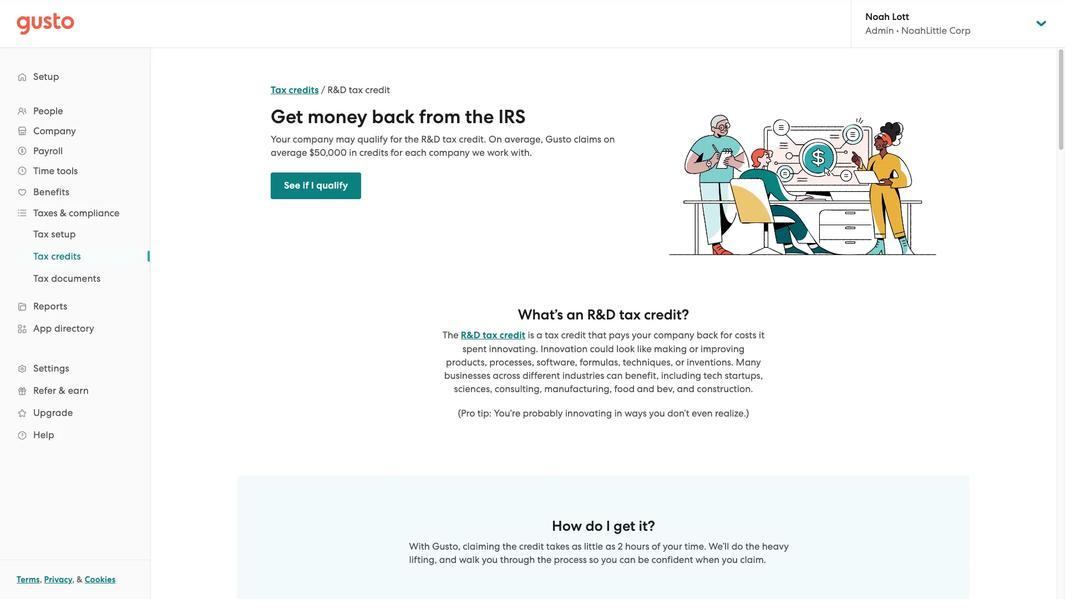Task type: describe. For each thing, give the bounding box(es) containing it.
from
[[419, 105, 461, 128]]

your
[[271, 134, 291, 145]]

of
[[652, 541, 661, 552]]

tax up pays
[[620, 306, 641, 324]]

you're
[[494, 408, 521, 419]]

probably
[[523, 408, 563, 419]]

credit up innovating.
[[500, 330, 526, 341]]

in inside the get money back from the irs your company may qualify for the r&d tax credit. on average, gusto claims on average $50,000 in credits for each company we work with.
[[349, 147, 357, 158]]

tax inside the tax credits / r&d tax credit
[[349, 84, 363, 95]]

may
[[336, 134, 355, 145]]

the up credit.
[[466, 105, 494, 128]]

gusto,
[[433, 541, 461, 552]]

setup
[[33, 71, 59, 82]]

compliance
[[69, 208, 120, 219]]

privacy
[[44, 575, 72, 585]]

startups,
[[725, 370, 764, 381]]

you left don't
[[650, 408, 666, 419]]

get
[[271, 105, 303, 128]]

2
[[618, 541, 623, 552]]

and inside with gusto, claiming the credit takes as little as 2 hours of your time. we'll do the heavy lifting, and walk you through the process so you can be confident when you claim.
[[440, 555, 457, 566]]

setup link
[[11, 67, 139, 87]]

claim.
[[741, 555, 767, 566]]

/
[[321, 84, 326, 95]]

heavy
[[763, 541, 789, 552]]

innovating.
[[489, 344, 539, 355]]

credit inside with gusto, claiming the credit takes as little as 2 hours of your time. we'll do the heavy lifting, and walk you through the process so you can be confident when you claim.
[[520, 541, 544, 552]]

how do i get it?
[[552, 518, 656, 535]]

benefits link
[[11, 182, 139, 202]]

1 as from the left
[[572, 541, 582, 552]]

setup
[[51, 229, 76, 240]]

people
[[33, 105, 63, 117]]

the r&d tax credit
[[443, 330, 526, 341]]

app
[[33, 323, 52, 334]]

each
[[405, 147, 427, 158]]

the up claim. in the bottom right of the page
[[746, 541, 760, 552]]

claiming
[[463, 541, 501, 552]]

earn
[[68, 385, 89, 396]]

different
[[523, 370, 561, 381]]

tax inside the get money back from the irs your company may qualify for the r&d tax credit. on average, gusto claims on average $50,000 in credits for each company we work with.
[[443, 134, 457, 145]]

we'll
[[709, 541, 730, 552]]

r&d up spent
[[461, 330, 481, 341]]

credit.
[[459, 134, 487, 145]]

terms , privacy , & cookies
[[17, 575, 116, 585]]

that
[[589, 330, 607, 341]]

look
[[617, 344, 635, 355]]

upgrade link
[[11, 403, 139, 423]]

you down claiming
[[482, 555, 498, 566]]

$50,000
[[310, 147, 347, 158]]

2 as from the left
[[606, 541, 616, 552]]

do inside with gusto, claiming the credit takes as little as 2 hours of your time. we'll do the heavy lifting, and walk you through the process so you can be confident when you claim.
[[732, 541, 744, 552]]

tax inside is a tax credit that pays your company back for costs it spent innovating. innovation could look like making or improving products, processes, software, formulas, techniques, or inventions. many businesses across different industries can benefit, including tech startups, sciences, consulting, manufacturing, food and bev, and construction.
[[545, 330, 559, 341]]

lifting,
[[410, 555, 437, 566]]

the down takes
[[538, 555, 552, 566]]

reports
[[33, 301, 67, 312]]

the up through
[[503, 541, 517, 552]]

credit inside is a tax credit that pays your company back for costs it spent innovating. innovation could look like making or improving products, processes, software, formulas, techniques, or inventions. many businesses across different industries can benefit, including tech startups, sciences, consulting, manufacturing, food and bev, and construction.
[[562, 330, 586, 341]]

benefit,
[[626, 370, 659, 381]]

tax for tax setup
[[33, 229, 49, 240]]

spent
[[463, 344, 487, 355]]

you right so
[[602, 555, 618, 566]]

admin
[[866, 25, 895, 36]]

& for compliance
[[60, 208, 67, 219]]

tax credits
[[33, 251, 81, 262]]

tech
[[704, 370, 723, 381]]

help
[[33, 430, 54, 441]]

directory
[[54, 323, 94, 334]]

is a tax credit that pays your company back for costs it spent innovating. innovation could look like making or improving products, processes, software, formulas, techniques, or inventions. many businesses across different industries can benefit, including tech startups, sciences, consulting, manufacturing, food and bev, and construction.
[[445, 330, 765, 395]]

r&d tax credit link
[[461, 330, 526, 341]]

get
[[614, 518, 636, 535]]

could
[[590, 344, 615, 355]]

tax credits link inside list
[[20, 247, 139, 266]]

a
[[537, 330, 543, 341]]

is
[[528, 330, 535, 341]]

company
[[33, 125, 76, 137]]

can inside with gusto, claiming the credit takes as little as 2 hours of your time. we'll do the heavy lifting, and walk you through the process so you can be confident when you claim.
[[620, 555, 636, 566]]

innovating
[[566, 408, 612, 419]]

r&d inside the get money back from the irs your company may qualify for the r&d tax credit. on average, gusto claims on average $50,000 in credits for each company we work with.
[[422, 134, 441, 145]]

see
[[284, 180, 301, 192]]

sciences,
[[454, 384, 493, 395]]

industries
[[563, 370, 605, 381]]

tax documents link
[[20, 269, 139, 289]]

1 , from the left
[[40, 575, 42, 585]]

many
[[737, 357, 762, 368]]

you down we'll
[[722, 555, 738, 566]]

0 vertical spatial or
[[690, 344, 699, 355]]

2 vertical spatial &
[[77, 575, 83, 585]]

people button
[[11, 101, 139, 121]]

help link
[[11, 425, 139, 445]]

credit inside the tax credits / r&d tax credit
[[365, 84, 390, 95]]

0 vertical spatial tax credits link
[[271, 84, 319, 96]]

tools
[[57, 165, 78, 177]]

gusto navigation element
[[0, 48, 150, 464]]

costs
[[735, 330, 757, 341]]

innovation
[[541, 344, 588, 355]]

products,
[[446, 357, 488, 368]]

tax for tax credits / r&d tax credit
[[271, 84, 287, 96]]

with.
[[511, 147, 532, 158]]

like
[[638, 344, 652, 355]]

time tools
[[33, 165, 78, 177]]

refer
[[33, 385, 56, 396]]

reports link
[[11, 296, 139, 316]]

inventions.
[[687, 357, 734, 368]]

credit?
[[645, 306, 690, 324]]

taxes
[[33, 208, 58, 219]]



Task type: locate. For each thing, give the bounding box(es) containing it.
company up making
[[654, 330, 695, 341]]

cookies button
[[85, 574, 116, 587]]

1 vertical spatial back
[[697, 330, 719, 341]]

1 vertical spatial &
[[59, 385, 66, 396]]

back inside the get money back from the irs your company may qualify for the r&d tax credit. on average, gusto claims on average $50,000 in credits for each company we work with.
[[372, 105, 415, 128]]

r&d inside the tax credits / r&d tax credit
[[328, 84, 347, 95]]

0 horizontal spatial your
[[632, 330, 652, 341]]

1 vertical spatial company
[[429, 147, 470, 158]]

making
[[655, 344, 687, 355]]

& left earn
[[59, 385, 66, 396]]

1 horizontal spatial i
[[607, 518, 611, 535]]

0 vertical spatial &
[[60, 208, 67, 219]]

the
[[466, 105, 494, 128], [405, 134, 419, 145], [503, 541, 517, 552], [746, 541, 760, 552], [538, 555, 552, 566]]

1 vertical spatial i
[[607, 518, 611, 535]]

0 horizontal spatial do
[[586, 518, 603, 535]]

on
[[489, 134, 502, 145]]

& left cookies
[[77, 575, 83, 585]]

payroll button
[[11, 141, 139, 161]]

1 horizontal spatial as
[[606, 541, 616, 552]]

ways
[[625, 408, 647, 419]]

2 horizontal spatial company
[[654, 330, 695, 341]]

it?
[[639, 518, 656, 535]]

refer & earn
[[33, 385, 89, 396]]

0 vertical spatial i
[[311, 180, 314, 192]]

techniques,
[[623, 357, 674, 368]]

credit up through
[[520, 541, 544, 552]]

1 vertical spatial tax credits link
[[20, 247, 139, 266]]

so
[[590, 555, 599, 566]]

irs
[[499, 105, 526, 128]]

taxes & compliance button
[[11, 203, 139, 223]]

1 horizontal spatial do
[[732, 541, 744, 552]]

back up each
[[372, 105, 415, 128]]

& right 'taxes'
[[60, 208, 67, 219]]

can inside is a tax credit that pays your company back for costs it spent innovating. innovation could look like making or improving products, processes, software, formulas, techniques, or inventions. many businesses across different industries can benefit, including tech startups, sciences, consulting, manufacturing, food and bev, and construction.
[[607, 370, 623, 381]]

1 horizontal spatial company
[[429, 147, 470, 158]]

1 horizontal spatial qualify
[[358, 134, 388, 145]]

tax right a
[[545, 330, 559, 341]]

list containing tax setup
[[0, 223, 150, 290]]

with gusto, claiming the credit takes as little as 2 hours of your time. we'll do the heavy lifting, and walk you through the process so you can be confident when you claim.
[[410, 541, 789, 566]]

list
[[0, 101, 150, 446], [0, 223, 150, 290]]

tax setup link
[[20, 224, 139, 244]]

construction.
[[697, 384, 754, 395]]

confident
[[652, 555, 694, 566]]

2 list from the top
[[0, 223, 150, 290]]

noahlittle
[[902, 25, 948, 36]]

tax down tax setup
[[33, 251, 49, 262]]

0 horizontal spatial ,
[[40, 575, 42, 585]]

for up improving
[[721, 330, 733, 341]]

or up inventions.
[[690, 344, 699, 355]]

and down including
[[678, 384, 695, 395]]

company inside is a tax credit that pays your company back for costs it spent innovating. innovation could look like making or improving products, processes, software, formulas, techniques, or inventions. many businesses across different industries can benefit, including tech startups, sciences, consulting, manufacturing, food and bev, and construction.
[[654, 330, 695, 341]]

1 horizontal spatial your
[[663, 541, 683, 552]]

1 vertical spatial credits
[[360, 147, 389, 158]]

qualify right may
[[358, 134, 388, 145]]

credit up money
[[365, 84, 390, 95]]

0 horizontal spatial as
[[572, 541, 582, 552]]

in
[[349, 147, 357, 158], [615, 408, 623, 419]]

do right we'll
[[732, 541, 744, 552]]

tax up spent
[[483, 330, 498, 341]]

0 horizontal spatial or
[[676, 357, 685, 368]]

be
[[638, 555, 650, 566]]

i for do
[[607, 518, 611, 535]]

lott
[[893, 11, 910, 23]]

businesses
[[445, 370, 491, 381]]

0 vertical spatial do
[[586, 518, 603, 535]]

•
[[897, 25, 900, 36]]

tax for tax documents
[[33, 273, 49, 284]]

&
[[60, 208, 67, 219], [59, 385, 66, 396], [77, 575, 83, 585]]

company down credit.
[[429, 147, 470, 158]]

tax up money
[[349, 84, 363, 95]]

1 vertical spatial or
[[676, 357, 685, 368]]

0 horizontal spatial back
[[372, 105, 415, 128]]

can down the 2
[[620, 555, 636, 566]]

credits inside "gusto navigation" element
[[51, 251, 81, 262]]

the up each
[[405, 134, 419, 145]]

don't
[[668, 408, 690, 419]]

i right if
[[311, 180, 314, 192]]

terms
[[17, 575, 40, 585]]

r&d up that
[[588, 306, 616, 324]]

what's an r&d tax credit?
[[518, 306, 690, 324]]

tax down tax credits
[[33, 273, 49, 284]]

0 horizontal spatial credits
[[51, 251, 81, 262]]

credits left each
[[360, 147, 389, 158]]

your up like at the bottom
[[632, 330, 652, 341]]

your up confident
[[663, 541, 683, 552]]

it
[[759, 330, 765, 341]]

credits up tax documents
[[51, 251, 81, 262]]

see if i qualify button
[[271, 173, 362, 199]]

on
[[604, 134, 615, 145]]

gusto
[[546, 134, 572, 145]]

(pro
[[458, 408, 476, 419]]

your inside is a tax credit that pays your company back for costs it spent innovating. innovation could look like making or improving products, processes, software, formulas, techniques, or inventions. many businesses across different industries can benefit, including tech startups, sciences, consulting, manufacturing, food and bev, and construction.
[[632, 330, 652, 341]]

upgrade
[[33, 408, 73, 419]]

for left each
[[391, 147, 403, 158]]

bev,
[[657, 384, 675, 395]]

we
[[472, 147, 485, 158]]

back up improving
[[697, 330, 719, 341]]

qualify inside the get money back from the irs your company may qualify for the r&d tax credit. on average, gusto claims on average $50,000 in credits for each company we work with.
[[358, 134, 388, 145]]

0 horizontal spatial company
[[293, 134, 334, 145]]

and
[[638, 384, 655, 395], [678, 384, 695, 395], [440, 555, 457, 566]]

1 horizontal spatial credits
[[289, 84, 319, 96]]

credits inside the get money back from the irs your company may qualify for the r&d tax credit. on average, gusto claims on average $50,000 in credits for each company we work with.
[[360, 147, 389, 158]]

taxes & compliance
[[33, 208, 120, 219]]

2 vertical spatial credits
[[51, 251, 81, 262]]

as up process
[[572, 541, 582, 552]]

1 vertical spatial for
[[391, 147, 403, 158]]

your inside with gusto, claiming the credit takes as little as 2 hours of your time. we'll do the heavy lifting, and walk you through the process so you can be confident when you claim.
[[663, 541, 683, 552]]

2 vertical spatial company
[[654, 330, 695, 341]]

0 horizontal spatial and
[[440, 555, 457, 566]]

tax
[[271, 84, 287, 96], [33, 229, 49, 240], [33, 251, 49, 262], [33, 273, 49, 284]]

pays
[[609, 330, 630, 341]]

0 horizontal spatial tax credits link
[[20, 247, 139, 266]]

time
[[33, 165, 54, 177]]

the
[[443, 330, 459, 341]]

takes
[[547, 541, 570, 552]]

corp
[[950, 25, 972, 36]]

average
[[271, 147, 307, 158]]

0 vertical spatial in
[[349, 147, 357, 158]]

1 list from the top
[[0, 101, 150, 446]]

0 vertical spatial company
[[293, 134, 334, 145]]

improving
[[701, 344, 745, 355]]

1 vertical spatial qualify
[[317, 180, 348, 192]]

0 vertical spatial credits
[[289, 84, 319, 96]]

how
[[552, 518, 583, 535]]

1 horizontal spatial ,
[[72, 575, 75, 585]]

in left ways
[[615, 408, 623, 419]]

company
[[293, 134, 334, 145], [429, 147, 470, 158], [654, 330, 695, 341]]

app directory link
[[11, 319, 139, 339]]

, left the privacy
[[40, 575, 42, 585]]

& for earn
[[59, 385, 66, 396]]

1 horizontal spatial in
[[615, 408, 623, 419]]

app directory
[[33, 323, 94, 334]]

0 vertical spatial can
[[607, 370, 623, 381]]

tip:
[[478, 408, 492, 419]]

, left cookies
[[72, 575, 75, 585]]

what's
[[518, 306, 564, 324]]

tax credits link up 'tax documents' link
[[20, 247, 139, 266]]

1 horizontal spatial back
[[697, 330, 719, 341]]

tax for tax credits
[[33, 251, 49, 262]]

tax credits / r&d tax credit
[[271, 84, 390, 96]]

and down benefit, on the right bottom of the page
[[638, 384, 655, 395]]

0 horizontal spatial in
[[349, 147, 357, 158]]

in down may
[[349, 147, 357, 158]]

for right may
[[390, 134, 403, 145]]

1 horizontal spatial and
[[638, 384, 655, 395]]

company up $50,000
[[293, 134, 334, 145]]

see if i qualify
[[284, 180, 348, 192]]

tax left credit.
[[443, 134, 457, 145]]

credits for tax credits
[[51, 251, 81, 262]]

claims
[[574, 134, 602, 145]]

r&d up each
[[422, 134, 441, 145]]

for inside is a tax credit that pays your company back for costs it spent innovating. innovation could look like making or improving products, processes, software, formulas, techniques, or inventions. many businesses across different industries can benefit, including tech startups, sciences, consulting, manufacturing, food and bev, and construction.
[[721, 330, 733, 341]]

do up the little
[[586, 518, 603, 535]]

1 vertical spatial your
[[663, 541, 683, 552]]

qualify right if
[[317, 180, 348, 192]]

1 vertical spatial in
[[615, 408, 623, 419]]

tax setup
[[33, 229, 76, 240]]

software,
[[537, 357, 578, 368]]

and down gusto,
[[440, 555, 457, 566]]

with
[[410, 541, 430, 552]]

1 vertical spatial do
[[732, 541, 744, 552]]

as left the 2
[[606, 541, 616, 552]]

realize.)
[[716, 408, 750, 419]]

qualify
[[358, 134, 388, 145], [317, 180, 348, 192]]

or up including
[[676, 357, 685, 368]]

credits for tax credits / r&d tax credit
[[289, 84, 319, 96]]

time.
[[685, 541, 707, 552]]

i for if
[[311, 180, 314, 192]]

tax credits link
[[271, 84, 319, 96], [20, 247, 139, 266]]

0 vertical spatial your
[[632, 330, 652, 341]]

1 horizontal spatial or
[[690, 344, 699, 355]]

i
[[311, 180, 314, 192], [607, 518, 611, 535]]

settings link
[[11, 359, 139, 379]]

back inside is a tax credit that pays your company back for costs it spent innovating. innovation could look like making or improving products, processes, software, formulas, techniques, or inventions. many businesses across different industries can benefit, including tech startups, sciences, consulting, manufacturing, food and bev, and construction.
[[697, 330, 719, 341]]

1 horizontal spatial tax credits link
[[271, 84, 319, 96]]

average,
[[505, 134, 544, 145]]

tax down 'taxes'
[[33, 229, 49, 240]]

0 vertical spatial back
[[372, 105, 415, 128]]

home image
[[17, 12, 74, 35]]

i inside see if i qualify button
[[311, 180, 314, 192]]

0 horizontal spatial i
[[311, 180, 314, 192]]

get money back from the irs your company may qualify for the r&d tax credit. on average, gusto claims on average $50,000 in credits for each company we work with.
[[271, 105, 615, 158]]

tax credits link up the get
[[271, 84, 319, 96]]

list containing people
[[0, 101, 150, 446]]

settings
[[33, 363, 69, 374]]

documents
[[51, 273, 101, 284]]

can up food
[[607, 370, 623, 381]]

credit up the innovation
[[562, 330, 586, 341]]

2 vertical spatial for
[[721, 330, 733, 341]]

2 horizontal spatial credits
[[360, 147, 389, 158]]

company for is
[[654, 330, 695, 341]]

tax up the get
[[271, 84, 287, 96]]

2 horizontal spatial and
[[678, 384, 695, 395]]

process
[[554, 555, 587, 566]]

& inside dropdown button
[[60, 208, 67, 219]]

2 , from the left
[[72, 575, 75, 585]]

benefits
[[33, 187, 69, 198]]

payroll
[[33, 145, 63, 157]]

company for get
[[293, 134, 334, 145]]

r&d right the /
[[328, 84, 347, 95]]

0 vertical spatial qualify
[[358, 134, 388, 145]]

credits left the /
[[289, 84, 319, 96]]

i left get
[[607, 518, 611, 535]]

qualify inside button
[[317, 180, 348, 192]]

back
[[372, 105, 415, 128], [697, 330, 719, 341]]

0 horizontal spatial qualify
[[317, 180, 348, 192]]

1 vertical spatial can
[[620, 555, 636, 566]]

0 vertical spatial for
[[390, 134, 403, 145]]



Task type: vqa. For each thing, say whether or not it's contained in the screenshot.
bottom Note
no



